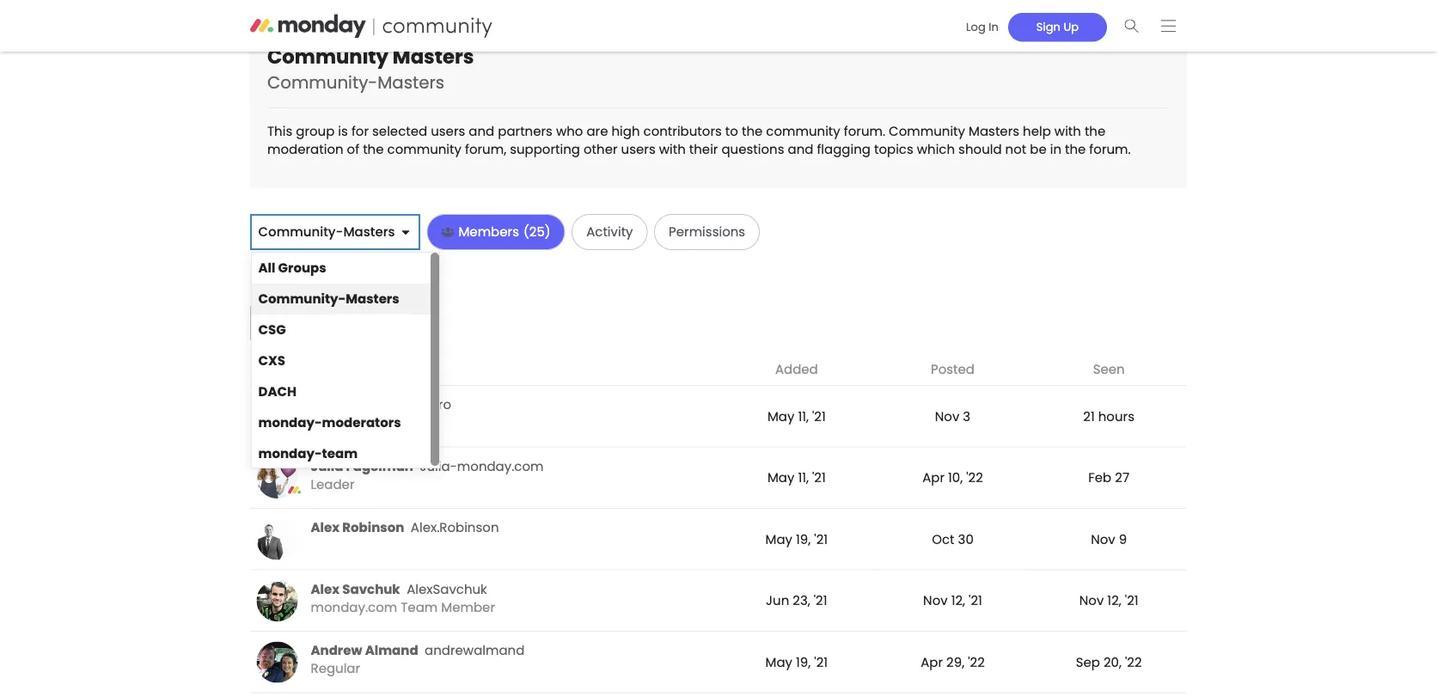 Task type: locate. For each thing, give the bounding box(es) containing it.
and left partners
[[469, 122, 495, 140]]

dipro leader
[[311, 396, 451, 432]]

monday team image
[[286, 482, 303, 499]]

0 vertical spatial leader
[[311, 414, 355, 432]]

1 leader from the top
[[311, 414, 355, 432]]

0 vertical spatial may 19, '21
[[766, 530, 828, 549]]

0 vertical spatial 11,
[[798, 407, 809, 426]]

25
[[530, 223, 545, 241]]

community-masters
[[258, 223, 395, 241]]

leader image down 'username' at the left
[[257, 396, 298, 437]]

'21
[[813, 407, 826, 426], [813, 469, 826, 487], [815, 530, 828, 549], [814, 592, 828, 610], [969, 592, 983, 610], [1125, 592, 1139, 610], [815, 653, 828, 672]]

0 vertical spatial apr
[[923, 469, 945, 487]]

masters left help
[[969, 122, 1020, 140]]

nov 12, '21 down oct 30 in the right of the page
[[924, 592, 983, 610]]

community right to
[[766, 122, 841, 140]]

1 horizontal spatial monday.com
[[457, 457, 544, 475]]

30
[[958, 530, 974, 549]]

alex inside alex savchuk alexsavchuk monday.com team member
[[311, 580, 340, 598]]

community right flagging
[[889, 122, 966, 140]]

table containing username
[[250, 354, 1187, 697]]

1 may 11, '21 from the top
[[768, 407, 826, 426]]

1 vertical spatial 19,
[[796, 653, 811, 672]]

leader image
[[257, 396, 298, 437], [257, 457, 298, 499]]

0 vertical spatial leader image
[[257, 396, 298, 437]]

'22 right 20,
[[1126, 653, 1142, 672]]

with
[[1055, 122, 1082, 140], [659, 140, 686, 158]]

their
[[689, 140, 718, 158]]

may
[[768, 407, 795, 426], [768, 469, 795, 487], [766, 530, 793, 549], [766, 653, 793, 672]]

menu
[[252, 253, 439, 470]]

apr for apr 29, '22
[[921, 653, 943, 672]]

27
[[1115, 469, 1130, 487]]

2 leader from the top
[[311, 475, 355, 494]]

apr
[[923, 469, 945, 487], [921, 653, 943, 672]]

users
[[431, 122, 465, 140], [621, 140, 656, 158]]

community- down moderation
[[258, 223, 343, 241]]

nov
[[935, 407, 960, 426], [1091, 530, 1116, 549], [924, 592, 948, 610], [1080, 592, 1104, 610]]

feb 27
[[1089, 469, 1130, 487]]

with left their
[[659, 140, 686, 158]]

community- up group in the top of the page
[[267, 70, 378, 95]]

monday.com inside the julia fagelman julia-monday.com leader
[[457, 457, 544, 475]]

monday.com up andrew
[[311, 598, 397, 617]]

monday.com inside alex savchuk alexsavchuk monday.com team member
[[311, 598, 397, 617]]

leader
[[311, 414, 355, 432], [311, 475, 355, 494]]

which
[[917, 140, 955, 158]]

radio item
[[252, 253, 431, 284], [252, 284, 431, 315], [252, 315, 431, 346], [252, 346, 431, 377], [252, 377, 431, 408], [252, 408, 431, 439], [252, 439, 431, 470]]

partners
[[498, 122, 553, 140]]

1 horizontal spatial nov 12, '21
[[1080, 592, 1139, 610]]

12, up 29,
[[952, 592, 966, 610]]

community left the forum,
[[387, 140, 462, 158]]

monday.com for alex savchuk alexsavchuk monday.com team member
[[311, 598, 397, 617]]

leader up julia
[[311, 414, 355, 432]]

alex robinson image
[[257, 519, 298, 560]]

sep 20, '22
[[1076, 653, 1142, 672]]

andrewalmand
[[425, 641, 525, 660]]

with right help
[[1055, 122, 1082, 140]]

monday.com
[[457, 457, 544, 475], [311, 598, 397, 617]]

community inside the "this group is for selected users and partners who are high contributors to the community forum. community masters help with the moderation of the community forum, supporting other users with their questions and flagging topics which should not be in the forum."
[[889, 122, 966, 140]]

and left flagging
[[788, 140, 814, 158]]

added
[[776, 360, 818, 379]]

1 nov 12, '21 from the left
[[924, 592, 983, 610]]

log in
[[966, 19, 999, 35]]

19,
[[796, 530, 811, 549], [796, 653, 811, 672]]

oct
[[932, 530, 955, 549]]

3 radio item from the top
[[252, 315, 431, 346]]

0 vertical spatial community-
[[267, 70, 378, 95]]

users right selected
[[431, 122, 465, 140]]

forum. right in
[[1090, 140, 1131, 158]]

log
[[966, 19, 986, 35]]

2 radio item from the top
[[252, 284, 431, 315]]

alex
[[311, 518, 340, 537], [311, 580, 340, 598]]

forum,
[[465, 140, 507, 158]]

nov up sep
[[1080, 592, 1104, 610]]

nov 12, '21
[[924, 592, 983, 610], [1080, 592, 1139, 610]]

11,
[[798, 407, 809, 426], [798, 469, 809, 487]]

1 horizontal spatial community
[[889, 122, 966, 140]]

2 may 11, '21 from the top
[[768, 469, 826, 487]]

0 vertical spatial may 11, '21
[[768, 407, 826, 426]]

alex left robinson
[[311, 518, 340, 537]]

1 vertical spatial leader
[[311, 475, 355, 494]]

0 horizontal spatial community
[[387, 140, 462, 158]]

1 vertical spatial 11,
[[798, 469, 809, 487]]

1 horizontal spatial 12,
[[1108, 592, 1122, 610]]

in
[[1050, 140, 1062, 158]]

nov 12, '21 up sep 20, '22
[[1080, 592, 1139, 610]]

1 vertical spatial may 19, '21
[[766, 653, 828, 672]]

19, up 23,
[[796, 530, 811, 549]]

leader image left julia
[[257, 457, 298, 499]]

1 radio item from the top
[[252, 253, 431, 284]]

member
[[441, 598, 495, 617]]

monday.com down 'dipro' link
[[457, 457, 544, 475]]

1 horizontal spatial users
[[621, 140, 656, 158]]

users right the other
[[621, 140, 656, 158]]

search image
[[1125, 19, 1140, 32]]

topics
[[874, 140, 914, 158]]

activity
[[587, 223, 633, 241]]

0 vertical spatial monday.com
[[457, 457, 544, 475]]

nov 9
[[1091, 530, 1127, 549]]

0 horizontal spatial monday.com
[[311, 598, 397, 617]]

0 horizontal spatial nov 12, '21
[[924, 592, 983, 610]]

alex left savchuk
[[311, 580, 340, 598]]

0 horizontal spatial community
[[267, 43, 389, 71]]

12, up 20,
[[1108, 592, 1122, 610]]

selected
[[372, 122, 428, 140]]

leader right monday team image
[[311, 475, 355, 494]]

1 vertical spatial alex
[[311, 580, 340, 598]]

0 vertical spatial 19,
[[796, 530, 811, 549]]

'22 right 29,
[[968, 653, 985, 672]]

2 12, from the left
[[1108, 592, 1122, 610]]

12,
[[952, 592, 966, 610], [1108, 592, 1122, 610]]

apr left 10,
[[923, 469, 945, 487]]

who
[[556, 122, 583, 140]]

for
[[352, 122, 369, 140]]

apr left 29,
[[921, 653, 943, 672]]

may 19, '21 up jun 23, '21
[[766, 530, 828, 549]]

sep
[[1076, 653, 1101, 672]]

10,
[[948, 469, 963, 487]]

community down the monday community forum image in the left top of the page
[[267, 43, 389, 71]]

are
[[587, 122, 608, 140]]

29,
[[947, 653, 965, 672]]

community-
[[267, 70, 378, 95], [258, 223, 343, 241]]

and
[[469, 122, 495, 140], [788, 140, 814, 158]]

masters
[[393, 43, 474, 71], [378, 70, 445, 95], [969, 122, 1020, 140], [343, 223, 395, 241]]

the
[[742, 122, 763, 140], [1085, 122, 1106, 140], [363, 140, 384, 158], [1065, 140, 1086, 158]]

be
[[1030, 140, 1047, 158]]

forum.
[[844, 122, 886, 140], [1090, 140, 1131, 158]]

1 vertical spatial leader image
[[257, 457, 298, 499]]

may 19, '21 down jun 23, '21
[[766, 653, 828, 672]]

menu image
[[1162, 19, 1176, 32]]

19, down 23,
[[796, 653, 811, 672]]

0 vertical spatial alex
[[311, 518, 340, 537]]

members ( 25 )
[[459, 223, 551, 241]]

julia-
[[420, 457, 457, 475]]

table
[[250, 354, 1187, 697]]

'22 right 10,
[[967, 469, 984, 487]]

2 alex from the top
[[311, 580, 340, 598]]

1 vertical spatial community
[[889, 122, 966, 140]]

username
[[257, 360, 323, 379]]

2 11, from the top
[[798, 469, 809, 487]]

masters up selected
[[378, 70, 445, 95]]

1 horizontal spatial and
[[788, 140, 814, 158]]

community
[[766, 122, 841, 140], [387, 140, 462, 158]]

'22
[[967, 469, 984, 487], [968, 653, 985, 672], [1126, 653, 1142, 672]]

this
[[267, 122, 293, 140]]

members
[[459, 223, 519, 241]]

1 vertical spatial may 11, '21
[[768, 469, 826, 487]]

nov left 3
[[935, 407, 960, 426]]

navigation
[[951, 7, 1187, 44]]

julia
[[311, 457, 343, 475]]

posted button
[[882, 360, 1025, 379]]

not
[[1006, 140, 1027, 158]]

1 vertical spatial monday.com
[[311, 598, 397, 617]]

jun
[[766, 592, 790, 610]]

0 horizontal spatial forum.
[[844, 122, 886, 140]]

'22 for apr 29, '22
[[968, 653, 985, 672]]

apr for apr 10, '22
[[923, 469, 945, 487]]

may 19, '21
[[766, 530, 828, 549], [766, 653, 828, 672]]

1 vertical spatial apr
[[921, 653, 943, 672]]

forum. left which
[[844, 122, 886, 140]]

0 horizontal spatial 12,
[[952, 592, 966, 610]]

navigation containing log in
[[951, 7, 1187, 44]]

0 vertical spatial community
[[267, 43, 389, 71]]

1 alex from the top
[[311, 518, 340, 537]]



Task type: describe. For each thing, give the bounding box(es) containing it.
1 horizontal spatial with
[[1055, 122, 1082, 140]]

in
[[989, 19, 999, 35]]

of
[[347, 140, 360, 158]]

1 19, from the top
[[796, 530, 811, 549]]

9
[[1119, 530, 1127, 549]]

alexsavchuk
[[407, 580, 487, 598]]

other
[[584, 140, 618, 158]]

2 nov 12, '21 from the left
[[1080, 592, 1139, 610]]

1 horizontal spatial forum.
[[1090, 140, 1131, 158]]

added button
[[725, 360, 869, 379]]

6 radio item from the top
[[252, 408, 431, 439]]

'22 for sep 20, '22
[[1126, 653, 1142, 672]]

group
[[296, 122, 335, 140]]

leader inside dipro leader
[[311, 414, 355, 432]]

monday.com for julia fagelman julia-monday.com leader
[[457, 457, 544, 475]]

flagging
[[817, 140, 871, 158]]

20,
[[1104, 653, 1122, 672]]

21 hours
[[1084, 407, 1135, 426]]

21
[[1084, 407, 1095, 426]]

sign up
[[1037, 19, 1079, 35]]

nov left '9'
[[1091, 530, 1116, 549]]

jun 23, '21
[[766, 592, 828, 610]]

2 may 19, '21 from the top
[[766, 653, 828, 672]]

1 leader image from the top
[[257, 396, 298, 437]]

nov down "oct"
[[924, 592, 948, 610]]

0 horizontal spatial and
[[469, 122, 495, 140]]

(
[[524, 223, 530, 241]]

seen
[[1093, 360, 1125, 379]]

2 19, from the top
[[796, 653, 811, 672]]

team
[[401, 598, 438, 617]]

oct 30
[[932, 530, 974, 549]]

robinson
[[342, 518, 404, 537]]

questions
[[722, 140, 785, 158]]

5 radio item from the top
[[252, 377, 431, 408]]

andrew
[[311, 641, 362, 660]]

monday community forum image
[[250, 14, 526, 38]]

alex for alex savchuk alexsavchuk monday.com team member
[[311, 580, 340, 598]]

1 12, from the left
[[952, 592, 966, 610]]

log in button
[[957, 13, 1008, 42]]

masters inside the "this group is for selected users and partners who are high contributors to the community forum. community masters help with the moderation of the community forum, supporting other users with their questions and flagging topics which should not be in the forum."
[[969, 122, 1020, 140]]

up
[[1064, 19, 1079, 35]]

is
[[338, 122, 348, 140]]

help
[[1023, 122, 1051, 140]]

community masters community-masters
[[267, 43, 474, 95]]

4 radio item from the top
[[252, 346, 431, 377]]

alex.robinson
[[411, 518, 499, 537]]

almand
[[365, 641, 418, 660]]

supporting
[[510, 140, 580, 158]]

3
[[963, 407, 971, 426]]

7 radio item from the top
[[252, 439, 431, 470]]

contributors
[[644, 122, 722, 140]]

username button
[[257, 360, 712, 379]]

1 horizontal spatial community
[[766, 122, 841, 140]]

should
[[959, 140, 1002, 158]]

23,
[[793, 592, 811, 610]]

moderation
[[267, 140, 344, 158]]

'22 for apr 10, '22
[[967, 469, 984, 487]]

feb
[[1089, 469, 1112, 487]]

savchuk
[[342, 580, 400, 598]]

community- inside community masters community-masters
[[267, 70, 378, 95]]

hours
[[1099, 407, 1135, 426]]

nov 3
[[935, 407, 971, 426]]

to
[[726, 122, 739, 140]]

julia fagelman julia-monday.com leader
[[311, 457, 544, 494]]

masters down the monday community forum image in the left top of the page
[[393, 43, 474, 71]]

alex for alex robinson alex.robinson
[[311, 518, 340, 537]]

leader inside the julia fagelman julia-monday.com leader
[[311, 475, 355, 494]]

andrew almand andrewalmand regular
[[311, 641, 525, 678]]

alex robinson alex.robinson
[[311, 518, 499, 537]]

1 may 19, '21 from the top
[[766, 530, 828, 549]]

0 horizontal spatial with
[[659, 140, 686, 158]]

users image
[[441, 226, 454, 239]]

1 vertical spatial community-
[[258, 223, 343, 241]]

this group is for selected users and partners who are high contributors to the community forum. community masters help with the moderation of the community forum, supporting other users with their questions and flagging topics which should not be in the forum.
[[267, 122, 1131, 158]]

fagelman
[[346, 457, 414, 475]]

username text field
[[250, 306, 431, 341]]

2 leader image from the top
[[257, 457, 298, 499]]

dipro link
[[311, 396, 712, 414]]

apr 29, '22
[[921, 653, 985, 672]]

permissions
[[669, 223, 746, 241]]

regular image
[[257, 642, 298, 683]]

monday.com team member image
[[257, 580, 298, 622]]

posted
[[931, 360, 975, 379]]

1 11, from the top
[[798, 407, 809, 426]]

0 horizontal spatial users
[[431, 122, 465, 140]]

permissions link
[[655, 215, 759, 250]]

)
[[545, 223, 551, 241]]

apr 10, '22
[[923, 469, 984, 487]]

sign up button
[[1008, 13, 1108, 42]]

alex savchuk alexsavchuk monday.com team member
[[311, 580, 495, 617]]

sign
[[1037, 19, 1061, 35]]

seen button
[[1038, 360, 1181, 379]]

activity link
[[573, 215, 647, 250]]

masters left 'users' icon
[[343, 223, 395, 241]]

high
[[612, 122, 640, 140]]

regular
[[311, 660, 360, 678]]

community inside community masters community-masters
[[267, 43, 389, 71]]

dipro
[[418, 396, 451, 414]]



Task type: vqa. For each thing, say whether or not it's contained in the screenshot.
second radio item
yes



